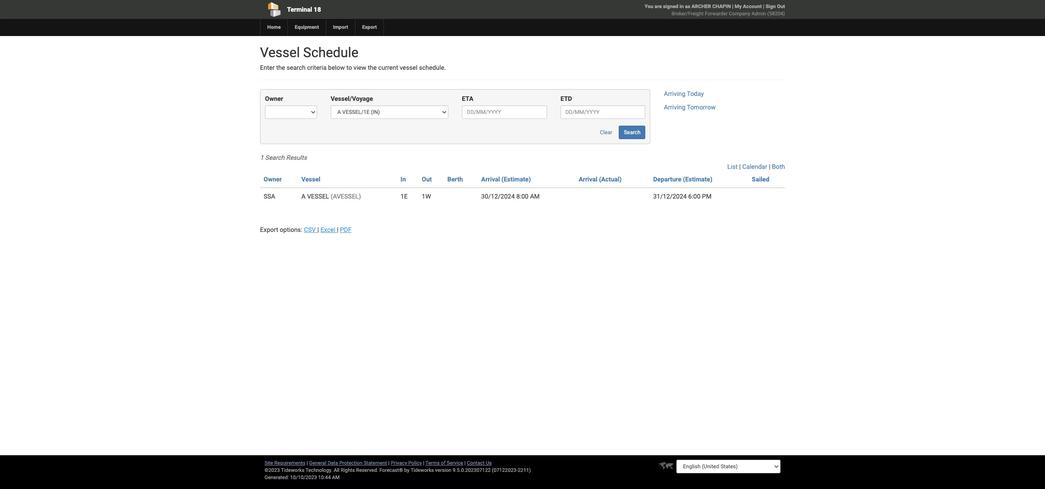 Task type: locate. For each thing, give the bounding box(es) containing it.
2 the from the left
[[368, 64, 377, 71]]

0 horizontal spatial arrival
[[481, 176, 500, 183]]

search right 1
[[265, 154, 285, 162]]

the right enter
[[276, 64, 285, 71]]

0 vertical spatial owner
[[265, 95, 283, 102]]

general
[[309, 461, 326, 467]]

2 arriving from the top
[[664, 104, 686, 111]]

arriving today link
[[664, 90, 704, 98]]

10:44
[[318, 475, 331, 481]]

search button
[[619, 126, 646, 139]]

0 vertical spatial arriving
[[664, 90, 686, 98]]

1 (estimate) from the left
[[502, 176, 531, 183]]

1 vertical spatial arriving
[[664, 104, 686, 111]]

arrival up 30/12/2024
[[481, 176, 500, 183]]

of
[[441, 461, 446, 467]]

1 arrival from the left
[[481, 176, 500, 183]]

1 vertical spatial owner
[[264, 176, 282, 183]]

0 horizontal spatial export
[[260, 226, 278, 234]]

0 vertical spatial search
[[624, 130, 641, 136]]

1 horizontal spatial arrival
[[579, 176, 598, 183]]

0 vertical spatial am
[[530, 193, 540, 200]]

search right clear
[[624, 130, 641, 136]]

vessel up enter
[[260, 45, 300, 60]]

©2023 tideworks
[[265, 468, 304, 474]]

version
[[435, 468, 452, 474]]

signed
[[663, 4, 678, 9]]

| up 9.5.0.202307122 on the left bottom
[[464, 461, 466, 467]]

arriving
[[664, 90, 686, 98], [664, 104, 686, 111]]

(avessel)
[[331, 193, 361, 200]]

1 vertical spatial vessel
[[301, 176, 320, 183]]

list
[[728, 163, 738, 171]]

export
[[362, 24, 377, 30], [260, 226, 278, 234]]

0 vertical spatial out
[[777, 4, 785, 9]]

csv link
[[304, 226, 317, 234]]

0 horizontal spatial the
[[276, 64, 285, 71]]

home
[[267, 24, 281, 30]]

(estimate) up 30/12/2024 8:00 am
[[502, 176, 531, 183]]

ssa
[[264, 193, 275, 200]]

terms of service link
[[426, 461, 463, 467]]

export down terminal 18 link
[[362, 24, 377, 30]]

1 horizontal spatial the
[[368, 64, 377, 71]]

0 horizontal spatial (estimate)
[[502, 176, 531, 183]]

1 horizontal spatial search
[[624, 130, 641, 136]]

owner link
[[264, 176, 282, 183]]

terminal
[[287, 6, 312, 13]]

sailed link
[[752, 176, 770, 183]]

(actual)
[[599, 176, 622, 183]]

vessel link
[[301, 176, 320, 183]]

arriving up arriving tomorrow
[[664, 90, 686, 98]]

30/12/2024
[[481, 193, 515, 200]]

are
[[655, 4, 662, 9]]

arriving down arriving today
[[664, 104, 686, 111]]

out link
[[422, 176, 432, 183]]

protection
[[339, 461, 363, 467]]

vessel up vessel
[[301, 176, 320, 183]]

the right view
[[368, 64, 377, 71]]

1 horizontal spatial export
[[362, 24, 377, 30]]

2211)
[[518, 468, 531, 474]]

out inside you are signed in as archer chapin | my account | sign out broker/freight forwarder company admin (58204)
[[777, 4, 785, 9]]

you are signed in as archer chapin | my account | sign out broker/freight forwarder company admin (58204)
[[645, 4, 785, 17]]

arriving tomorrow link
[[664, 104, 716, 111]]

forecast®
[[380, 468, 403, 474]]

0 vertical spatial export
[[362, 24, 377, 30]]

service
[[447, 461, 463, 467]]

forwarder
[[705, 11, 728, 17]]

home link
[[260, 19, 288, 36]]

in
[[680, 4, 684, 9]]

vessel inside vessel schedule enter the search criteria below to view the current vessel schedule.
[[260, 45, 300, 60]]

1 vertical spatial export
[[260, 226, 278, 234]]

10/10/2023
[[290, 475, 317, 481]]

0 horizontal spatial out
[[422, 176, 432, 183]]

(estimate)
[[502, 176, 531, 183], [683, 176, 713, 183]]

0 vertical spatial vessel
[[260, 45, 300, 60]]

tomorrow
[[687, 104, 716, 111]]

1 arriving from the top
[[664, 90, 686, 98]]

out up (58204)
[[777, 4, 785, 9]]

(estimate) for arrival (estimate)
[[502, 176, 531, 183]]

| left my
[[732, 4, 734, 9]]

0 horizontal spatial vessel
[[260, 45, 300, 60]]

all
[[334, 468, 340, 474]]

current
[[378, 64, 398, 71]]

arriving tomorrow
[[664, 104, 716, 111]]

1e
[[401, 193, 408, 200]]

arrival (estimate) link
[[481, 176, 531, 183]]

am down all
[[332, 475, 340, 481]]

archer
[[692, 4, 711, 9]]

export left options: at the left top of the page
[[260, 226, 278, 234]]

a vessel (avessel)
[[301, 193, 361, 200]]

18
[[314, 6, 321, 13]]

(estimate) for departure (estimate)
[[683, 176, 713, 183]]

export for export options: csv | excel | pdf
[[260, 226, 278, 234]]

0 horizontal spatial search
[[265, 154, 285, 162]]

1 vertical spatial am
[[332, 475, 340, 481]]

(estimate) up 6:00
[[683, 176, 713, 183]]

data
[[328, 461, 338, 467]]

1 horizontal spatial (estimate)
[[683, 176, 713, 183]]

calendar
[[742, 163, 767, 171]]

arrival
[[481, 176, 500, 183], [579, 176, 598, 183]]

1 horizontal spatial out
[[777, 4, 785, 9]]

enter
[[260, 64, 275, 71]]

below
[[328, 64, 345, 71]]

policy
[[408, 461, 422, 467]]

2 arrival from the left
[[579, 176, 598, 183]]

8:00
[[516, 193, 529, 200]]

1 search results list | calendar | both
[[260, 154, 785, 171]]

owner down enter
[[265, 95, 283, 102]]

1
[[260, 154, 264, 162]]

rights
[[341, 468, 355, 474]]

out up 1w
[[422, 176, 432, 183]]

sailed
[[752, 176, 770, 183]]

vessel/voyage
[[331, 95, 373, 102]]

view
[[354, 64, 366, 71]]

(58204)
[[768, 11, 785, 17]]

terminal 18 link
[[260, 0, 471, 19]]

contact
[[467, 461, 485, 467]]

my account link
[[735, 4, 762, 9]]

1 horizontal spatial vessel
[[301, 176, 320, 183]]

company
[[729, 11, 750, 17]]

am right 8:00
[[530, 193, 540, 200]]

arrival left (actual)
[[579, 176, 598, 183]]

general data protection statement link
[[309, 461, 387, 467]]

0 horizontal spatial am
[[332, 475, 340, 481]]

owner up ssa
[[264, 176, 282, 183]]

vessel
[[260, 45, 300, 60], [301, 176, 320, 183]]

terms
[[426, 461, 440, 467]]

1 vertical spatial search
[[265, 154, 285, 162]]

2 (estimate) from the left
[[683, 176, 713, 183]]

chapin
[[712, 4, 731, 9]]

search
[[624, 130, 641, 136], [265, 154, 285, 162]]

arriving for arriving today
[[664, 90, 686, 98]]

export for export
[[362, 24, 377, 30]]



Task type: vqa. For each thing, say whether or not it's contained in the screenshot.
1E at the top left of page
yes



Task type: describe. For each thing, give the bounding box(es) containing it.
by
[[404, 468, 410, 474]]

vessel for vessel
[[301, 176, 320, 183]]

arriving for arriving tomorrow
[[664, 104, 686, 111]]

in
[[401, 176, 406, 183]]

arrival (estimate)
[[481, 176, 531, 183]]

departure (estimate)
[[653, 176, 713, 183]]

csv
[[304, 226, 316, 234]]

today
[[687, 90, 704, 98]]

1 vertical spatial out
[[422, 176, 432, 183]]

a
[[301, 193, 306, 200]]

ETA text field
[[462, 106, 547, 119]]

| left pdf link
[[337, 226, 338, 234]]

you
[[645, 4, 653, 9]]

| left sign
[[763, 4, 765, 9]]

31/12/2024 6:00 pm
[[653, 193, 712, 200]]

privacy
[[391, 461, 407, 467]]

tideworks
[[411, 468, 434, 474]]

1 horizontal spatial am
[[530, 193, 540, 200]]

statement
[[364, 461, 387, 467]]

berth link
[[448, 176, 463, 183]]

| up forecast®
[[388, 461, 390, 467]]

search inside button
[[624, 130, 641, 136]]

import link
[[326, 19, 355, 36]]

1 the from the left
[[276, 64, 285, 71]]

9.5.0.202307122
[[453, 468, 491, 474]]

admin
[[752, 11, 766, 17]]

clear
[[600, 130, 613, 136]]

pdf
[[340, 226, 352, 234]]

results
[[286, 154, 307, 162]]

| left general
[[307, 461, 308, 467]]

vessel for vessel schedule enter the search criteria below to view the current vessel schedule.
[[260, 45, 300, 60]]

to
[[346, 64, 352, 71]]

etd
[[561, 95, 572, 102]]

list link
[[728, 163, 738, 171]]

departure
[[653, 176, 682, 183]]

generated:
[[265, 475, 289, 481]]

| left both link on the top right of the page
[[769, 163, 771, 171]]

30/12/2024 8:00 am
[[481, 193, 540, 200]]

arrival for arrival (actual)
[[579, 176, 598, 183]]

import
[[333, 24, 348, 30]]

pdf link
[[340, 226, 352, 234]]

6:00
[[688, 193, 701, 200]]

requirements
[[274, 461, 306, 467]]

ETD text field
[[561, 106, 646, 119]]

both link
[[772, 163, 785, 171]]

broker/freight
[[672, 11, 704, 17]]

site requirements | general data protection statement | privacy policy | terms of service | contact us ©2023 tideworks technology. all rights reserved. forecast® by tideworks version 9.5.0.202307122 (07122023-2211) generated: 10/10/2023 10:44 am
[[265, 461, 531, 481]]

search inside 1 search results list | calendar | both
[[265, 154, 285, 162]]

1w
[[422, 193, 431, 200]]

search
[[287, 64, 306, 71]]

schedule.
[[419, 64, 446, 71]]

equipment link
[[288, 19, 326, 36]]

arrival (actual)
[[579, 176, 622, 183]]

schedule
[[303, 45, 359, 60]]

arrival for arrival (estimate)
[[481, 176, 500, 183]]

calendar link
[[742, 163, 767, 171]]

export link
[[355, 19, 384, 36]]

31/12/2024
[[653, 193, 687, 200]]

eta
[[462, 95, 473, 102]]

berth
[[448, 176, 463, 183]]

arrival (actual) link
[[579, 176, 622, 183]]

excel link
[[321, 226, 337, 234]]

both
[[772, 163, 785, 171]]

sign out link
[[766, 4, 785, 9]]

| up the tideworks
[[423, 461, 424, 467]]

vessel schedule enter the search criteria below to view the current vessel schedule.
[[260, 45, 446, 71]]

criteria
[[307, 64, 327, 71]]

options:
[[280, 226, 302, 234]]

excel
[[321, 226, 335, 234]]

sign
[[766, 4, 776, 9]]

in link
[[401, 176, 406, 183]]

pm
[[702, 193, 712, 200]]

am inside site requirements | general data protection statement | privacy policy | terms of service | contact us ©2023 tideworks technology. all rights reserved. forecast® by tideworks version 9.5.0.202307122 (07122023-2211) generated: 10/10/2023 10:44 am
[[332, 475, 340, 481]]

technology.
[[306, 468, 333, 474]]

| right list
[[739, 163, 741, 171]]

site
[[265, 461, 273, 467]]

reserved.
[[356, 468, 378, 474]]

account
[[743, 4, 762, 9]]

| right csv
[[317, 226, 319, 234]]

vessel
[[400, 64, 418, 71]]

vessel
[[307, 193, 329, 200]]

clear button
[[595, 126, 617, 139]]



